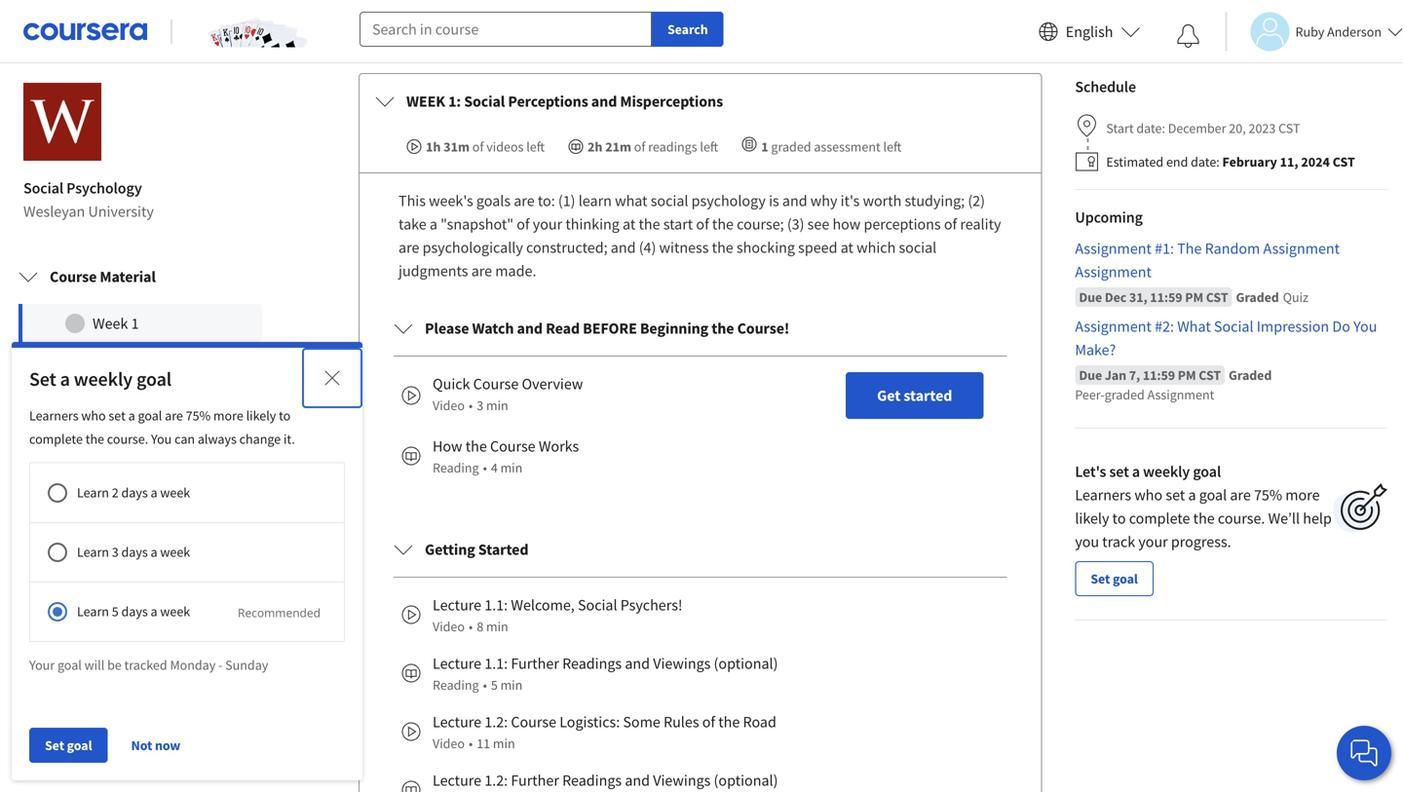 Task type: locate. For each thing, give the bounding box(es) containing it.
your inside learners who set a goal are 75% more likely to complete the course. we'll help you track your progress.
[[1139, 532, 1168, 552]]

the inside dropdown button
[[712, 319, 734, 338]]

set a weekly goal
[[29, 367, 172, 391]]

we'll
[[1268, 509, 1300, 528]]

1 horizontal spatial date:
[[1191, 153, 1220, 171]]

constructed;
[[526, 238, 608, 257]]

4 week from the top
[[93, 431, 128, 450]]

set goal down track
[[1091, 570, 1138, 588]]

3 inside quick course overview video • 3 min
[[477, 397, 484, 414]]

1 vertical spatial learn
[[77, 543, 109, 561]]

2 horizontal spatial left
[[884, 138, 902, 155]]

viewings for lecture 1.2: further readings and viewings (optional)
[[653, 771, 711, 790]]

week
[[160, 484, 190, 501], [160, 543, 190, 561], [160, 603, 190, 621]]

0 horizontal spatial 3
[[112, 543, 119, 561]]

weekly
[[74, 367, 133, 391], [1143, 462, 1190, 481]]

2 days from the top
[[121, 543, 148, 561]]

more up always
[[213, 407, 243, 425]]

min
[[486, 397, 508, 414], [501, 459, 523, 477], [486, 618, 508, 635], [501, 676, 523, 694], [493, 735, 515, 752]]

social inside 'lecture 1.1: welcome, social psychers! video • 8 min'
[[578, 596, 617, 615]]

3 days from the top
[[121, 603, 148, 621]]

4 down quick course overview video • 3 min
[[491, 459, 498, 477]]

lecture down 8
[[433, 654, 482, 673]]

week up week 5
[[93, 431, 128, 450]]

course inside quick course overview video • 3 min
[[473, 374, 519, 394]]

2 for week
[[131, 353, 139, 372]]

set up week 4
[[109, 407, 126, 425]]

lecture inside lecture 1.1: further readings and viewings (optional) reading • 5 min
[[433, 654, 482, 673]]

1.1: inside 'lecture 1.1: welcome, social psychers! video • 8 min'
[[485, 596, 508, 615]]

not
[[131, 737, 152, 754]]

cst up what
[[1206, 289, 1228, 306]]

0 horizontal spatial set goal
[[45, 737, 92, 754]]

5 for week
[[131, 470, 139, 489]]

date: right start at right
[[1137, 119, 1166, 137]]

1 vertical spatial course.
[[1218, 509, 1265, 528]]

how the course works reading • 4 min
[[433, 437, 579, 477]]

a right week 5
[[151, 484, 157, 501]]

at down what on the top
[[623, 214, 636, 234]]

you inside assignment #2: what social impression do you make? due jan 7, 11:59 pm cst graded peer-graded assignment
[[1354, 317, 1378, 336]]

learn up week 6
[[77, 484, 109, 501]]

4 down week 3 link
[[131, 431, 139, 450]]

readings
[[562, 654, 622, 673], [562, 771, 622, 790]]

min inside lecture 1.2: course logistics: some rules of the road video • 11 min
[[493, 735, 515, 752]]

1 learn from the top
[[77, 484, 109, 501]]

1 vertical spatial set goal
[[45, 737, 92, 754]]

set goal button down discussion
[[29, 728, 108, 763]]

let's
[[1075, 462, 1107, 481]]

works
[[539, 437, 579, 456]]

1 horizontal spatial left
[[700, 138, 718, 155]]

5 inside set a weekly goal option group
[[112, 603, 119, 621]]

0 vertical spatial your
[[533, 214, 562, 234]]

1 week from the top
[[93, 314, 128, 333]]

lecture inside lecture 1.2: further readings and viewings (optional) link
[[433, 771, 482, 790]]

2 further from the top
[[511, 771, 559, 790]]

0 vertical spatial 2
[[131, 353, 139, 372]]

before
[[583, 319, 637, 338]]

2h
[[588, 138, 603, 155]]

further inside lecture 1.1: further readings and viewings (optional) reading • 5 min
[[511, 654, 559, 673]]

days for 5
[[121, 603, 148, 621]]

started
[[478, 540, 529, 559]]

complete left week 4
[[29, 430, 83, 448]]

0 vertical spatial set goal button
[[1075, 561, 1154, 596]]

1 vertical spatial 5
[[112, 603, 119, 621]]

0 vertical spatial likely
[[246, 407, 276, 425]]

reading down 8
[[433, 676, 479, 694]]

further inside lecture 1.2: further readings and viewings (optional) link
[[511, 771, 559, 790]]

left right readings
[[700, 138, 718, 155]]

graded down the "assignment #2: what social impression do you make?" link
[[1229, 366, 1272, 384]]

1.2: down 11
[[485, 771, 508, 790]]

week inside "link"
[[93, 353, 128, 372]]

week 6
[[93, 509, 139, 528]]

days down 6
[[121, 543, 148, 561]]

further for 1.2:
[[511, 771, 559, 790]]

2 week from the top
[[93, 353, 128, 372]]

11:59
[[1150, 289, 1183, 306], [1143, 366, 1175, 384]]

5 right grades
[[112, 603, 119, 621]]

the inside lecture 1.2: course logistics: some rules of the road video • 11 min
[[719, 712, 740, 732]]

not now
[[131, 737, 180, 754]]

the right the how
[[466, 437, 487, 456]]

grades
[[47, 610, 95, 630]]

your
[[29, 657, 55, 674]]

week 1 link
[[19, 304, 262, 343]]

goal inside learners who set a goal are 75% more likely to complete the course. you can always change it.
[[138, 407, 162, 425]]

(optional) inside lecture 1.1: further readings and viewings (optional) reading • 5 min
[[714, 654, 778, 673]]

3 up how the course works reading • 4 min
[[477, 397, 484, 414]]

1 lecture from the top
[[433, 596, 482, 615]]

readings inside lecture 1.1: further readings and viewings (optional) reading • 5 min
[[562, 654, 622, 673]]

read
[[546, 319, 580, 338]]

1 vertical spatial to
[[1113, 509, 1126, 528]]

goals
[[476, 191, 511, 211]]

a up week 4
[[128, 407, 135, 425]]

who inside learners who set a goal are 75% more likely to complete the course. you can always change it.
[[81, 407, 106, 425]]

week up week 3
[[93, 353, 128, 372]]

• left 8
[[469, 618, 473, 635]]

1 vertical spatial your
[[1139, 532, 1168, 552]]

1 (optional) from the top
[[714, 654, 778, 673]]

0 vertical spatial 4
[[131, 431, 139, 450]]

0 horizontal spatial 2
[[112, 484, 119, 501]]

1 vertical spatial (optional)
[[714, 771, 778, 790]]

1h 31m of videos left
[[426, 138, 545, 155]]

this
[[399, 191, 426, 211]]

graded inside assignment #2: what social impression do you make? due jan 7, 11:59 pm cst graded peer-graded assignment
[[1229, 366, 1272, 384]]

left right videos
[[526, 138, 545, 155]]

0 horizontal spatial likely
[[246, 407, 276, 425]]

1 1.2: from the top
[[485, 712, 508, 732]]

learn
[[579, 191, 612, 211]]

1 days from the top
[[121, 484, 148, 501]]

readings for 1.2:
[[562, 771, 622, 790]]

min right 11
[[493, 735, 515, 752]]

chat with us image
[[1349, 738, 1380, 769]]

the left road at the bottom of page
[[719, 712, 740, 732]]

min up how the course works reading • 4 min
[[486, 397, 508, 414]]

left for 1h 31m of videos left
[[526, 138, 545, 155]]

course left logistics:
[[511, 712, 557, 732]]

who for learners who set a goal are 75% more likely to complete the course. we'll help you track your progress.
[[1135, 485, 1163, 505]]

what
[[1178, 317, 1211, 336]]

you inside learners who set a goal are 75% more likely to complete the course. you can always change it.
[[151, 430, 172, 448]]

to up it.
[[279, 407, 291, 425]]

complete inside learners who set a goal are 75% more likely to complete the course. we'll help you track your progress.
[[1129, 509, 1190, 528]]

let's set a weekly goal
[[1075, 462, 1221, 481]]

set goal button down track
[[1075, 561, 1154, 596]]

graded left quiz
[[1236, 289, 1279, 306]]

2 readings from the top
[[562, 771, 622, 790]]

2 due from the top
[[1079, 366, 1102, 384]]

1 1.1: from the top
[[485, 596, 508, 615]]

1 horizontal spatial who
[[1135, 485, 1163, 505]]

2 left from the left
[[700, 138, 718, 155]]

week for learn 5 days a week
[[160, 603, 190, 621]]

your inside this week's goals are to: (1) learn what social psychology is and why it's worth studying; (2) take a "snapshot" of your thinking at the start of the course; (3) see how perceptions of reality are psychologically constructed; and (4) witness the shocking speed at which social judgments are made.
[[533, 214, 562, 234]]

lecture up 8
[[433, 596, 482, 615]]

viewings up rules
[[653, 654, 711, 673]]

1.2:
[[485, 712, 508, 732], [485, 771, 508, 790]]

4 lecture from the top
[[433, 771, 482, 790]]

learners down let's on the bottom right
[[1075, 485, 1132, 505]]

likely inside learners who set a goal are 75% more likely to complete the course. we'll help you track your progress.
[[1075, 509, 1110, 528]]

days down the 7
[[121, 603, 148, 621]]

1 horizontal spatial more
[[1286, 485, 1320, 505]]

of right the 31m
[[472, 138, 484, 155]]

0 vertical spatial days
[[121, 484, 148, 501]]

1 vertical spatial likely
[[1075, 509, 1110, 528]]

lecture 1.1: welcome, social psychers! video • 8 min
[[433, 596, 683, 635]]

1 horizontal spatial 75%
[[1254, 485, 1283, 505]]

set inside learners who set a goal are 75% more likely to complete the course. you can always change it.
[[109, 407, 126, 425]]

course. inside learners who set a goal are 75% more likely to complete the course. we'll help you track your progress.
[[1218, 509, 1265, 528]]

lecture inside 'lecture 1.1: welcome, social psychers! video • 8 min'
[[433, 596, 482, 615]]

1 due from the top
[[1079, 289, 1102, 306]]

2 1.1: from the top
[[485, 654, 508, 673]]

2 vertical spatial video
[[433, 735, 465, 752]]

1 vertical spatial 1.1:
[[485, 654, 508, 673]]

5 week from the top
[[93, 470, 128, 489]]

0 vertical spatial set goal
[[1091, 570, 1138, 588]]

more for can
[[213, 407, 243, 425]]

1 vertical spatial due
[[1079, 366, 1102, 384]]

5
[[131, 470, 139, 489], [112, 603, 119, 621], [491, 676, 498, 694]]

0 vertical spatial date:
[[1137, 119, 1166, 137]]

cst inside assignment #2: what social impression do you make? due jan 7, 11:59 pm cst graded peer-graded assignment
[[1199, 366, 1221, 384]]

course.
[[107, 430, 148, 448], [1218, 509, 1265, 528]]

• down quick course overview video • 3 min
[[483, 459, 487, 477]]

complete inside learners who set a goal are 75% more likely to complete the course. you can always change it.
[[29, 430, 83, 448]]

social up wesleyan
[[23, 178, 63, 198]]

2 inside "link"
[[131, 353, 139, 372]]

week for learn 2 days a week
[[160, 484, 190, 501]]

further down 'lecture 1.1: welcome, social psychers! video • 8 min'
[[511, 654, 559, 673]]

beginning
[[640, 319, 709, 338]]

learners down "set a weekly goal"
[[29, 407, 79, 425]]

0 vertical spatial video
[[433, 397, 465, 414]]

course. inside learners who set a goal are 75% more likely to complete the course. you can always change it.
[[107, 430, 148, 448]]

learn down week 6
[[77, 543, 109, 561]]

3 video from the top
[[433, 735, 465, 752]]

discussion forums link
[[0, 693, 281, 742]]

0 horizontal spatial learners
[[29, 407, 79, 425]]

1 vertical spatial social
[[899, 238, 937, 257]]

2 lecture from the top
[[433, 654, 482, 673]]

1 reading from the top
[[433, 459, 479, 477]]

set for learners who set a goal are 75% more likely to complete the course. you can always change it.
[[109, 407, 126, 425]]

and inside lecture 1.1: further readings and viewings (optional) reading • 5 min
[[625, 654, 650, 673]]

lecture inside lecture 1.2: course logistics: some rules of the road video • 11 min
[[433, 712, 482, 732]]

• inside lecture 1.2: course logistics: some rules of the road video • 11 min
[[469, 735, 473, 752]]

discussion
[[47, 708, 120, 727]]

more inside learners who set a goal are 75% more likely to complete the course. you can always change it.
[[213, 407, 243, 425]]

viewings inside lecture 1.1: further readings and viewings (optional) reading • 5 min
[[653, 654, 711, 673]]

2 week from the top
[[160, 543, 190, 561]]

0 vertical spatial learners
[[29, 407, 79, 425]]

3 for learn 3 days a week
[[112, 543, 119, 561]]

video inside quick course overview video • 3 min
[[433, 397, 465, 414]]

75% inside learners who set a goal are 75% more likely to complete the course. you can always change it.
[[186, 407, 211, 425]]

1 horizontal spatial complete
[[1129, 509, 1190, 528]]

(optional) for lecture 1.1: further readings and viewings (optional) reading • 5 min
[[714, 654, 778, 673]]

perceptions
[[508, 92, 588, 111]]

0 vertical spatial pm
[[1185, 289, 1204, 306]]

1 horizontal spatial set goal button
[[1075, 561, 1154, 596]]

2 learn from the top
[[77, 543, 109, 561]]

left
[[526, 138, 545, 155], [700, 138, 718, 155], [884, 138, 902, 155]]

cst inside assignment #1: the random assignment assignment due dec 31, 11:59 pm cst graded quiz
[[1206, 289, 1228, 306]]

1 up psychology
[[761, 138, 769, 155]]

2 inside set a weekly goal option group
[[112, 484, 119, 501]]

0 vertical spatial weekly
[[74, 367, 133, 391]]

3 for week 3
[[131, 392, 139, 411]]

december
[[1168, 119, 1227, 137]]

1 video from the top
[[433, 397, 465, 414]]

left right assessment
[[884, 138, 902, 155]]

1 vertical spatial viewings
[[653, 771, 711, 790]]

2 up week 6
[[112, 484, 119, 501]]

1 horizontal spatial 5
[[131, 470, 139, 489]]

0 vertical spatial week
[[160, 484, 190, 501]]

0 horizontal spatial you
[[151, 430, 172, 448]]

change
[[239, 430, 281, 448]]

0 horizontal spatial set goal button
[[29, 728, 108, 763]]

0 vertical spatial 11:59
[[1150, 289, 1183, 306]]

2 video from the top
[[433, 618, 465, 635]]

assignment down upcoming
[[1075, 239, 1152, 258]]

are up can at the left
[[165, 407, 183, 425]]

a
[[430, 214, 438, 234], [60, 367, 70, 391], [128, 407, 135, 425], [1132, 462, 1140, 481], [151, 484, 157, 501], [1188, 485, 1196, 505], [151, 543, 157, 561], [151, 603, 157, 621]]

0 vertical spatial course.
[[107, 430, 148, 448]]

11:59 right the 7, on the top right of page
[[1143, 366, 1175, 384]]

1.1: inside lecture 1.1: further readings and viewings (optional) reading • 5 min
[[485, 654, 508, 673]]

english button
[[1031, 0, 1149, 63]]

min inside quick course overview video • 3 min
[[486, 397, 508, 414]]

likely up you
[[1075, 509, 1110, 528]]

2 vertical spatial days
[[121, 603, 148, 621]]

pm inside assignment #2: what social impression do you make? due jan 7, 11:59 pm cst graded peer-graded assignment
[[1178, 366, 1196, 384]]

2 horizontal spatial 5
[[491, 676, 498, 694]]

lecture up 11
[[433, 712, 482, 732]]

1 horizontal spatial social
[[899, 238, 937, 257]]

1 vertical spatial reading
[[433, 676, 479, 694]]

• down quick
[[469, 397, 473, 414]]

1 vertical spatial 4
[[491, 459, 498, 477]]

week up "monday"
[[160, 603, 190, 621]]

more inside learners who set a goal are 75% more likely to complete the course. we'll help you track your progress.
[[1286, 485, 1320, 505]]

1 horizontal spatial learners
[[1075, 485, 1132, 505]]

week 2
[[93, 353, 139, 372]]

complete for learners who set a goal are 75% more likely to complete the course. we'll help you track your progress.
[[1129, 509, 1190, 528]]

0 vertical spatial readings
[[562, 654, 622, 673]]

2 vertical spatial week
[[160, 603, 190, 621]]

cst down the "assignment #2: what social impression do you make?" link
[[1199, 366, 1221, 384]]

1 vertical spatial 11:59
[[1143, 366, 1175, 384]]

6 week from the top
[[93, 509, 128, 528]]

days up 6
[[121, 484, 148, 501]]

1 vertical spatial set goal button
[[29, 728, 108, 763]]

likely inside learners who set a goal are 75% more likely to complete the course. you can always change it.
[[246, 407, 276, 425]]

are up progress.
[[1230, 485, 1251, 505]]

1 week from the top
[[160, 484, 190, 501]]

min inside 'lecture 1.1: welcome, social psychers! video • 8 min'
[[486, 618, 508, 635]]

0 vertical spatial you
[[1354, 317, 1378, 336]]

learners inside learners who set a goal are 75% more likely to complete the course. we'll help you track your progress.
[[1075, 485, 1132, 505]]

1 horizontal spatial likely
[[1075, 509, 1110, 528]]

1.1: for welcome,
[[485, 596, 508, 615]]

of inside lecture 1.2: course logistics: some rules of the road video • 11 min
[[702, 712, 715, 732]]

learners inside learners who set a goal are 75% more likely to complete the course. you can always change it.
[[29, 407, 79, 425]]

wesleyan university image
[[23, 83, 101, 161]]

1 horizontal spatial graded
[[1105, 386, 1145, 404]]

1 horizontal spatial at
[[841, 238, 854, 257]]

1 vertical spatial 2
[[112, 484, 119, 501]]

1 up week 2 "link"
[[131, 314, 139, 333]]

1 vertical spatial week
[[160, 543, 190, 561]]

2024
[[1301, 153, 1330, 171]]

who inside learners who set a goal are 75% more likely to complete the course. we'll help you track your progress.
[[1135, 485, 1163, 505]]

3 learn from the top
[[77, 603, 109, 621]]

2 horizontal spatial set
[[1166, 485, 1185, 505]]

week 1: social perceptions and misperceptions button
[[360, 74, 1041, 129]]

75% inside learners who set a goal are 75% more likely to complete the course. we'll help you track your progress.
[[1254, 485, 1283, 505]]

set
[[29, 367, 56, 391], [1091, 570, 1110, 588], [45, 737, 64, 754]]

and inside please watch and read before beginning the course! dropdown button
[[517, 319, 543, 338]]

1 vertical spatial days
[[121, 543, 148, 561]]

2 viewings from the top
[[653, 771, 711, 790]]

week down "set a weekly goal"
[[93, 392, 128, 411]]

are inside learners who set a goal are 75% more likely to complete the course. we'll help you track your progress.
[[1230, 485, 1251, 505]]

a right "take"
[[430, 214, 438, 234]]

to inside learners who set a goal are 75% more likely to complete the course. we'll help you track your progress.
[[1113, 509, 1126, 528]]

video left 11
[[433, 735, 465, 752]]

2 vertical spatial 5
[[491, 676, 498, 694]]

pm inside assignment #1: the random assignment assignment due dec 31, 11:59 pm cst graded quiz
[[1185, 289, 1204, 306]]

0 horizontal spatial 1
[[131, 314, 139, 333]]

reading inside how the course works reading • 4 min
[[433, 459, 479, 477]]

1 horizontal spatial 1
[[761, 138, 769, 155]]

set inside learners who set a goal are 75% more likely to complete the course. we'll help you track your progress.
[[1166, 485, 1185, 505]]

3 inside set a weekly goal option group
[[112, 543, 119, 561]]

1.2: for course
[[485, 712, 508, 732]]

week up week 2
[[93, 314, 128, 333]]

#1:
[[1155, 239, 1174, 258]]

you
[[1354, 317, 1378, 336], [151, 430, 172, 448]]

1 horizontal spatial your
[[1139, 532, 1168, 552]]

show notifications image
[[1177, 24, 1200, 48]]

1 viewings from the top
[[653, 654, 711, 673]]

estimated end date: february 11, 2024 cst
[[1106, 153, 1355, 171]]

ruby
[[1296, 23, 1325, 40]]

viewings down rules
[[653, 771, 711, 790]]

course right quick
[[473, 374, 519, 394]]

0 horizontal spatial weekly
[[74, 367, 133, 391]]

end
[[1167, 153, 1188, 171]]

to:
[[538, 191, 555, 211]]

1 vertical spatial graded
[[1229, 366, 1272, 384]]

0 horizontal spatial more
[[213, 407, 243, 425]]

2 vertical spatial learn
[[77, 603, 109, 621]]

0 horizontal spatial who
[[81, 407, 106, 425]]

1 vertical spatial set
[[1110, 462, 1129, 481]]

2 up week 3 link
[[131, 353, 139, 372]]

week up week 6
[[93, 470, 128, 489]]

1 horizontal spatial course.
[[1218, 509, 1265, 528]]

1 vertical spatial further
[[511, 771, 559, 790]]

1 horizontal spatial you
[[1354, 317, 1378, 336]]

social inside dropdown button
[[464, 92, 505, 111]]

(4)
[[639, 238, 656, 257]]

0 horizontal spatial set
[[109, 407, 126, 425]]

at
[[623, 214, 636, 234], [841, 238, 854, 257]]

min right 8
[[486, 618, 508, 635]]

1.2: inside lecture 1.2: course logistics: some rules of the road video • 11 min
[[485, 712, 508, 732]]

1 further from the top
[[511, 654, 559, 673]]

7 week from the top
[[93, 548, 128, 567]]

course left material
[[50, 267, 97, 287]]

1 vertical spatial you
[[151, 430, 172, 448]]

-
[[218, 657, 223, 674]]

2 reading from the top
[[433, 676, 479, 694]]

set a weekly goal option group
[[29, 463, 428, 642]]

cst
[[1279, 119, 1301, 137], [1333, 153, 1355, 171], [1206, 289, 1228, 306], [1199, 366, 1221, 384]]

further
[[511, 654, 559, 673], [511, 771, 559, 790]]

1 vertical spatial pm
[[1178, 366, 1196, 384]]

1 horizontal spatial 2
[[131, 353, 139, 372]]

grades link
[[0, 596, 281, 644]]

6
[[131, 509, 139, 528]]

social left psychers!
[[578, 596, 617, 615]]

social inside assignment #2: what social impression do you make? due jan 7, 11:59 pm cst graded peer-graded assignment
[[1214, 317, 1254, 336]]

2 1.2: from the top
[[485, 771, 508, 790]]

0 vertical spatial to
[[279, 407, 291, 425]]

3 down week 2 "link"
[[131, 392, 139, 411]]

graded left assessment
[[771, 138, 811, 155]]

sunday
[[225, 657, 268, 674]]

0 horizontal spatial to
[[279, 407, 291, 425]]

are down psychologically
[[471, 261, 492, 281]]

who down let's set a weekly goal
[[1135, 485, 1163, 505]]

75% up we'll
[[1254, 485, 1283, 505]]

learn 2 days a week
[[77, 484, 190, 501]]

week for week 1
[[93, 314, 128, 333]]

graded
[[771, 138, 811, 155], [1105, 386, 1145, 404]]

set
[[109, 407, 126, 425], [1110, 462, 1129, 481], [1166, 485, 1185, 505]]

lecture for lecture 1.1: further readings and viewings (optional)
[[433, 654, 482, 673]]

week for week 4
[[93, 431, 128, 450]]

get started
[[877, 386, 952, 405]]

1 readings from the top
[[562, 654, 622, 673]]

course
[[50, 267, 97, 287], [473, 374, 519, 394], [490, 437, 536, 456], [511, 712, 557, 732]]

psychologically
[[423, 238, 523, 257]]

0 vertical spatial complete
[[29, 430, 83, 448]]

days for 2
[[121, 484, 148, 501]]

0 horizontal spatial course.
[[107, 430, 148, 448]]

of right rules
[[702, 712, 715, 732]]

1 vertical spatial learners
[[1075, 485, 1132, 505]]

3
[[131, 392, 139, 411], [477, 397, 484, 414], [112, 543, 119, 561]]

(optional) down road at the bottom of page
[[714, 771, 778, 790]]

due left dec
[[1079, 289, 1102, 306]]

week 3 link
[[19, 382, 262, 421]]

you left can at the left
[[151, 430, 172, 448]]

weekly inside dialog
[[74, 367, 133, 391]]

1.1:
[[485, 596, 508, 615], [485, 654, 508, 673]]

set goal
[[1091, 570, 1138, 588], [45, 737, 92, 754]]

0 horizontal spatial left
[[526, 138, 545, 155]]

discussion forums
[[47, 708, 175, 727]]

set goal up messages
[[45, 737, 92, 754]]

the left the course!
[[712, 319, 734, 338]]

learn
[[77, 484, 109, 501], [77, 543, 109, 561], [77, 603, 109, 621]]

and inside week 1: social perceptions and misperceptions dropdown button
[[591, 92, 617, 111]]

further down lecture 1.2: course logistics: some rules of the road video • 11 min
[[511, 771, 559, 790]]

(optional) up road at the bottom of page
[[714, 654, 778, 673]]

1 vertical spatial set
[[1091, 570, 1110, 588]]

1 vertical spatial graded
[[1105, 386, 1145, 404]]

0 horizontal spatial date:
[[1137, 119, 1166, 137]]

1.1: down 'lecture 1.1: welcome, social psychers! video • 8 min'
[[485, 654, 508, 673]]

psychers!
[[621, 596, 683, 615]]

0 horizontal spatial 75%
[[186, 407, 211, 425]]

0 horizontal spatial social
[[651, 191, 689, 211]]

video inside 'lecture 1.1: welcome, social psychers! video • 8 min'
[[433, 618, 465, 635]]

1 left from the left
[[526, 138, 545, 155]]

3 lecture from the top
[[433, 712, 482, 732]]

• inside lecture 1.1: further readings and viewings (optional) reading • 5 min
[[483, 676, 487, 694]]

3 week from the top
[[93, 392, 128, 411]]

be
[[107, 657, 122, 674]]

peer-
[[1075, 386, 1105, 404]]

and down lecture 1.2: course logistics: some rules of the road video • 11 min
[[625, 771, 650, 790]]

0 vertical spatial 5
[[131, 470, 139, 489]]

min down quick course overview video • 3 min
[[501, 459, 523, 477]]

the down week 3
[[85, 430, 104, 448]]

11:59 right 31,
[[1150, 289, 1183, 306]]

viewings for lecture 1.1: further readings and viewings (optional) reading • 5 min
[[653, 654, 711, 673]]

0 vertical spatial due
[[1079, 289, 1102, 306]]

graded
[[1236, 289, 1279, 306], [1229, 366, 1272, 384]]

0 vertical spatial at
[[623, 214, 636, 234]]

learn for learn 2 days a week
[[77, 484, 109, 501]]

week for learn 3 days a week
[[160, 543, 190, 561]]

to
[[279, 407, 291, 425], [1113, 509, 1126, 528]]

0 horizontal spatial complete
[[29, 430, 83, 448]]

2 (optional) from the top
[[714, 771, 778, 790]]

to inside learners who set a goal are 75% more likely to complete the course. you can always change it.
[[279, 407, 291, 425]]

complete up track
[[1129, 509, 1190, 528]]

1 vertical spatial 1.2:
[[485, 771, 508, 790]]

set goal button
[[1075, 561, 1154, 596], [29, 728, 108, 763]]

a inside learners who set a goal are 75% more likely to complete the course. you can always change it.
[[128, 407, 135, 425]]

and right is
[[783, 191, 808, 211]]

a inside learners who set a goal are 75% more likely to complete the course. we'll help you track your progress.
[[1188, 485, 1196, 505]]

overview
[[522, 374, 583, 394]]

week for week 2
[[93, 353, 128, 372]]

help
[[1303, 509, 1332, 528]]

3 week from the top
[[160, 603, 190, 621]]

set down you
[[1091, 570, 1110, 588]]

#2:
[[1155, 317, 1174, 336]]

learn for learn 3 days a week
[[77, 543, 109, 561]]

watch
[[472, 319, 514, 338]]

0 vertical spatial 1.2:
[[485, 712, 508, 732]]

and up the 2h
[[591, 92, 617, 111]]



Task type: vqa. For each thing, say whether or not it's contained in the screenshot.
· corresponding to the
no



Task type: describe. For each thing, give the bounding box(es) containing it.
course. for you
[[107, 430, 148, 448]]

1.1: for further
[[485, 654, 508, 673]]

goal inside learners who set a goal are 75% more likely to complete the course. we'll help you track your progress.
[[1199, 485, 1227, 505]]

week 5
[[93, 470, 139, 489]]

how
[[433, 437, 462, 456]]

assignment up quiz
[[1264, 239, 1340, 258]]

why
[[811, 191, 838, 211]]

cst right 2023
[[1279, 119, 1301, 137]]

learn for learn 5 days a week
[[77, 603, 109, 621]]

week for week 7
[[93, 548, 128, 567]]

31,
[[1129, 289, 1148, 306]]

• inside 'lecture 1.1: welcome, social psychers! video • 8 min'
[[469, 618, 473, 635]]

video inside lecture 1.2: course logistics: some rules of the road video • 11 min
[[433, 735, 465, 752]]

0 vertical spatial graded
[[771, 138, 811, 155]]

(1)
[[558, 191, 576, 211]]

lecture for lecture 1.2: course logistics: some rules of the road
[[433, 712, 482, 732]]

course inside lecture 1.2: course logistics: some rules of the road video • 11 min
[[511, 712, 557, 732]]

due inside assignment #1: the random assignment assignment due dec 31, 11:59 pm cst graded quiz
[[1079, 289, 1102, 306]]

week 6 link
[[19, 499, 262, 538]]

the inside learners who set a goal are 75% more likely to complete the course. you can always change it.
[[85, 430, 104, 448]]

progress.
[[1171, 532, 1232, 552]]

course. for we'll
[[1218, 509, 1265, 528]]

please watch and read before beginning the course!
[[425, 319, 790, 338]]

set goal button inside set a weekly goal dialog
[[29, 728, 108, 763]]

quick
[[433, 374, 470, 394]]

set a weekly goal dialog
[[12, 342, 428, 781]]

rules
[[664, 712, 699, 732]]

assignment up dec
[[1075, 262, 1152, 282]]

can
[[175, 430, 195, 448]]

will
[[84, 657, 105, 674]]

close image
[[321, 367, 344, 390]]

coursera image
[[23, 16, 147, 47]]

welcome,
[[511, 596, 575, 615]]

worth
[[863, 191, 902, 211]]

a right let's on the bottom right
[[1132, 462, 1140, 481]]

the
[[1178, 239, 1202, 258]]

likely for change
[[246, 407, 276, 425]]

set goal inside set a weekly goal dialog
[[45, 737, 92, 754]]

some
[[623, 712, 661, 732]]

1h
[[426, 138, 441, 155]]

getting started button
[[378, 522, 1023, 577]]

lecture 1.2: further readings and viewings (optional)
[[433, 771, 778, 790]]

upcoming
[[1075, 208, 1143, 227]]

0 horizontal spatial at
[[623, 214, 636, 234]]

5 for learn
[[112, 603, 119, 621]]

3 left from the left
[[884, 138, 902, 155]]

course material
[[50, 267, 156, 287]]

cst right 2024
[[1333, 153, 1355, 171]]

videos
[[487, 138, 524, 155]]

witness
[[659, 238, 709, 257]]

week 4 link
[[19, 421, 262, 460]]

the inside how the course works reading • 4 min
[[466, 437, 487, 456]]

course inside dropdown button
[[50, 267, 97, 287]]

week 1
[[93, 314, 139, 333]]

graded inside assignment #2: what social impression do you make? due jan 7, 11:59 pm cst graded peer-graded assignment
[[1105, 386, 1145, 404]]

5 inside lecture 1.1: further readings and viewings (optional) reading • 5 min
[[491, 676, 498, 694]]

a left week 2
[[60, 367, 70, 391]]

1 horizontal spatial weekly
[[1143, 462, 1190, 481]]

days for 3
[[121, 543, 148, 561]]

to for change
[[279, 407, 291, 425]]

1 horizontal spatial set
[[1110, 462, 1129, 481]]

• inside how the course works reading • 4 min
[[483, 459, 487, 477]]

7,
[[1129, 366, 1140, 384]]

what
[[615, 191, 648, 211]]

11,
[[1280, 153, 1299, 171]]

get started button
[[846, 372, 984, 419]]

your goal will be tracked monday - sunday
[[29, 657, 268, 674]]

Search in course text field
[[360, 12, 652, 47]]

getting started
[[425, 540, 529, 559]]

lecture for lecture 1.1: welcome, social psychers!
[[433, 596, 482, 615]]

social inside the social psychology wesleyan university
[[23, 178, 63, 198]]

of down studying;
[[944, 214, 957, 234]]

1.2: for further
[[485, 771, 508, 790]]

the right witness
[[712, 238, 734, 257]]

8
[[477, 618, 484, 635]]

jan
[[1105, 366, 1127, 384]]

and inside lecture 1.2: further readings and viewings (optional) link
[[625, 771, 650, 790]]

learners for learners who set a goal are 75% more likely to complete the course. you can always change it.
[[29, 407, 79, 425]]

more for help
[[1286, 485, 1320, 505]]

this week's goals are to: (1) learn what social psychology is and why it's worth studying; (2) take a "snapshot" of your thinking at the start of the course; (3) see how perceptions of reality are psychologically constructed; and (4) witness the shocking speed at which social judgments are made.
[[399, 191, 1001, 281]]

quick course overview video • 3 min
[[433, 374, 583, 414]]

11:59 inside assignment #2: what social impression do you make? due jan 7, 11:59 pm cst graded peer-graded assignment
[[1143, 366, 1175, 384]]

1 graded assessment left
[[761, 138, 902, 155]]

75% for we'll
[[1254, 485, 1283, 505]]

course inside how the course works reading • 4 min
[[490, 437, 536, 456]]

the up (4)
[[639, 214, 660, 234]]

to for track
[[1113, 509, 1126, 528]]

february
[[1223, 153, 1277, 171]]

ruby anderson
[[1296, 23, 1382, 40]]

anderson
[[1327, 23, 1382, 40]]

impression
[[1257, 317, 1330, 336]]

psychology
[[692, 191, 766, 211]]

start
[[1106, 119, 1134, 137]]

learners for learners who set a goal are 75% more likely to complete the course. we'll help you track your progress.
[[1075, 485, 1132, 505]]

assignment down dec
[[1075, 317, 1152, 336]]

• inside quick course overview video • 3 min
[[469, 397, 473, 414]]

a right the 7
[[151, 543, 157, 561]]

graded inside assignment #1: the random assignment assignment due dec 31, 11:59 pm cst graded quiz
[[1236, 289, 1279, 306]]

and left (4)
[[611, 238, 636, 257]]

0 vertical spatial set
[[29, 367, 56, 391]]

made.
[[495, 261, 536, 281]]

make?
[[1075, 340, 1116, 360]]

are left "to:" in the left of the page
[[514, 191, 535, 211]]

of right "snapshot"
[[517, 214, 530, 234]]

are inside learners who set a goal are 75% more likely to complete the course. you can always change it.
[[165, 407, 183, 425]]

week for week 6
[[93, 509, 128, 528]]

judgments
[[399, 261, 468, 281]]

0 vertical spatial 1
[[761, 138, 769, 155]]

1 vertical spatial at
[[841, 238, 854, 257]]

of right 21m
[[634, 138, 646, 155]]

set for learners who set a goal are 75% more likely to complete the course. we'll help you track your progress.
[[1166, 485, 1185, 505]]

0 horizontal spatial 4
[[131, 431, 139, 450]]

of right start
[[696, 214, 709, 234]]

4 inside how the course works reading • 4 min
[[491, 459, 498, 477]]

75% for you
[[186, 407, 211, 425]]

do
[[1333, 317, 1351, 336]]

learn 5 days a week
[[77, 603, 190, 621]]

week for week 5
[[93, 470, 128, 489]]

2h 21m of readings left
[[588, 138, 718, 155]]

the inside learners who set a goal are 75% more likely to complete the course. we'll help you track your progress.
[[1194, 509, 1215, 528]]

min inside lecture 1.1: further readings and viewings (optional) reading • 5 min
[[501, 676, 523, 694]]

please
[[425, 319, 469, 338]]

31m
[[444, 138, 470, 155]]

week 5 link
[[19, 460, 262, 499]]

likely for track
[[1075, 509, 1110, 528]]

week 7 link
[[19, 538, 262, 577]]

week 3
[[93, 392, 139, 411]]

reality
[[960, 214, 1001, 234]]

lecture 1.2: further readings and viewings (optional) link
[[386, 761, 1007, 792]]

who for learners who set a goal are 75% more likely to complete the course. you can always change it.
[[81, 407, 106, 425]]

monday
[[170, 657, 216, 674]]

due inside assignment #2: what social impression do you make? due jan 7, 11:59 pm cst graded peer-graded assignment
[[1079, 366, 1102, 384]]

learn 3 days a week
[[77, 543, 190, 561]]

readings for 1.1:
[[562, 654, 622, 673]]

schedule
[[1075, 77, 1136, 97]]

0 vertical spatial social
[[651, 191, 689, 211]]

assignment down what
[[1148, 386, 1215, 404]]

learners who set a goal are 75% more likely to complete the course. you can always change it.
[[29, 407, 295, 448]]

help center image
[[1353, 742, 1376, 765]]

2 for learn
[[112, 484, 119, 501]]

search
[[668, 20, 708, 38]]

messages link
[[0, 742, 281, 790]]

search button
[[652, 12, 724, 47]]

reading inside lecture 1.1: further readings and viewings (optional) reading • 5 min
[[433, 676, 479, 694]]

assignment #2: what social impression do you make? link
[[1075, 315, 1388, 362]]

2 vertical spatial set
[[45, 737, 64, 754]]

social psychology wesleyan university
[[23, 178, 154, 221]]

getting
[[425, 540, 475, 559]]

week 1: social perceptions and misperceptions
[[406, 92, 723, 111]]

week for week 3
[[93, 392, 128, 411]]

(optional) for lecture 1.2: further readings and viewings (optional)
[[714, 771, 778, 790]]

perceptions
[[864, 214, 941, 234]]

7
[[131, 548, 139, 567]]

further for 1.1:
[[511, 654, 559, 673]]

a up your goal will be tracked monday - sunday
[[151, 603, 157, 621]]

logistics:
[[560, 712, 620, 732]]

assignment #2: what social impression do you make? due jan 7, 11:59 pm cst graded peer-graded assignment
[[1075, 317, 1378, 404]]

is
[[769, 191, 779, 211]]

week 2 link
[[19, 343, 262, 382]]

complete for learners who set a goal are 75% more likely to complete the course. you can always change it.
[[29, 430, 83, 448]]

english
[[1066, 22, 1113, 41]]

see
[[808, 214, 830, 234]]

1 vertical spatial date:
[[1191, 153, 1220, 171]]

11:59 inside assignment #1: the random assignment assignment due dec 31, 11:59 pm cst graded quiz
[[1150, 289, 1183, 306]]

get
[[877, 386, 901, 405]]

dec
[[1105, 289, 1127, 306]]

are down "take"
[[399, 238, 419, 257]]

min inside how the course works reading • 4 min
[[501, 459, 523, 477]]

the down psychology
[[712, 214, 734, 234]]

wesleyan
[[23, 202, 85, 221]]

a inside this week's goals are to: (1) learn what social psychology is and why it's worth studying; (2) take a "snapshot" of your thinking at the start of the course; (3) see how perceptions of reality are psychologically constructed; and (4) witness the shocking speed at which social judgments are made.
[[430, 214, 438, 234]]

it.
[[284, 430, 295, 448]]

1 vertical spatial 1
[[131, 314, 139, 333]]

left for 2h 21m of readings left
[[700, 138, 718, 155]]



